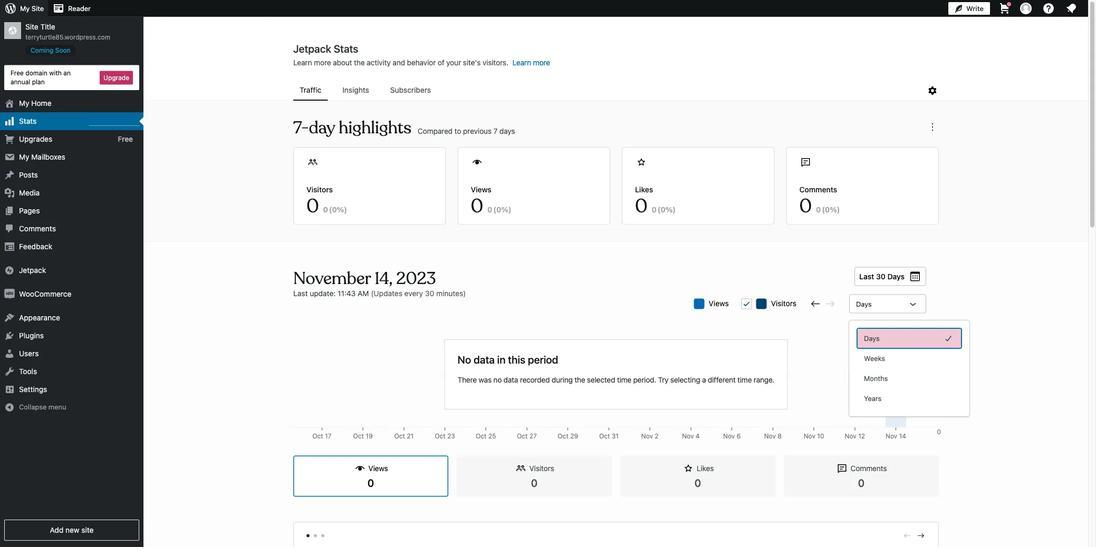 Task type: describe. For each thing, give the bounding box(es) containing it.
17
[[325, 433, 332, 441]]

write
[[967, 4, 984, 12]]

%) for visitors 0 0 ( 0 %)
[[337, 205, 347, 214]]

plugins link
[[0, 327, 144, 345]]

years
[[865, 395, 882, 403]]

november
[[293, 268, 371, 290]]

oct 29
[[558, 433, 579, 441]]

views for views 0
[[369, 465, 388, 473]]

site's
[[463, 58, 481, 67]]

activity
[[367, 58, 391, 67]]

days button
[[850, 295, 927, 314]]

oct 17
[[313, 433, 332, 441]]

visitors for visitors 0 0 ( 0 %)
[[307, 185, 333, 194]]

every
[[405, 289, 423, 298]]

%) for views 0 0 ( 0 %)
[[502, 205, 512, 214]]

8
[[778, 433, 782, 441]]

19
[[366, 433, 373, 441]]

free domain with an annual plan
[[11, 69, 71, 86]]

last 30 days
[[860, 272, 905, 281]]

27
[[530, 433, 537, 441]]

behavior
[[407, 58, 436, 67]]

manage your notifications image
[[1066, 2, 1078, 15]]

months
[[865, 375, 889, 383]]

nov for nov 6
[[724, 433, 735, 441]]

highlights
[[339, 117, 412, 139]]

posts link
[[0, 166, 144, 184]]

views 0
[[368, 465, 388, 489]]

settings
[[19, 386, 47, 394]]

days for days button
[[865, 335, 880, 343]]

pages
[[19, 207, 40, 215]]

oct for oct 27
[[517, 433, 528, 441]]

0 vertical spatial data
[[474, 354, 495, 366]]

no
[[494, 376, 502, 385]]

30 inside "button"
[[877, 272, 886, 281]]

nov 8
[[765, 433, 782, 441]]

visitors 0 0 ( 0 %)
[[307, 185, 347, 219]]

%) for likes 0 0 ( 0 %)
[[666, 205, 676, 214]]

compared
[[418, 127, 453, 135]]

( for comments 0 0 ( 0 %)
[[823, 205, 826, 214]]

write link
[[949, 0, 991, 17]]

day
[[309, 117, 335, 139]]

img image for woocommerce
[[4, 289, 15, 300]]

selected
[[587, 376, 616, 385]]

home
[[31, 99, 52, 108]]

about
[[333, 58, 352, 67]]

jetpack
[[19, 266, 46, 275]]

upgrade
[[104, 74, 129, 81]]

nov 2
[[642, 433, 659, 441]]

subscribers
[[391, 86, 431, 94]]

my site
[[20, 4, 44, 12]]

oct 31
[[600, 433, 619, 441]]

oct for oct 21
[[395, 433, 405, 441]]

nov 14
[[886, 433, 907, 441]]

views for views 0 0 ( 0 %)
[[471, 185, 492, 194]]

feedback link
[[0, 238, 144, 256]]

Months button
[[858, 370, 962, 389]]

tools
[[19, 368, 37, 376]]

days inside "button"
[[888, 272, 905, 281]]

100,000 for 100,000 2 0
[[917, 323, 942, 331]]

with
[[49, 69, 62, 77]]

2023
[[397, 268, 436, 290]]

jetpack stats main content
[[144, 42, 1089, 548]]

likes for likes 0 0 ( 0 %)
[[636, 185, 654, 194]]

nov 4
[[683, 433, 700, 441]]

nov for nov 2
[[642, 433, 653, 441]]

nov 6
[[724, 433, 741, 441]]

period.
[[634, 376, 657, 385]]

last 30 days button
[[855, 267, 927, 286]]

my mailboxes link
[[0, 148, 144, 166]]

1 vertical spatial data
[[504, 376, 518, 385]]

woocommerce
[[19, 290, 71, 299]]

oct 21
[[395, 433, 414, 441]]

add new site
[[50, 527, 94, 535]]

21
[[407, 433, 414, 441]]

was
[[479, 376, 492, 385]]

30 inside the november 14, 2023 last update: 11:43 am (updates every 30 minutes)
[[425, 289, 435, 298]]

reader link
[[48, 0, 95, 17]]

my for my mailboxes
[[19, 153, 29, 162]]

time image
[[1092, 41, 1097, 50]]

option group containing days
[[858, 329, 962, 409]]

(updates
[[371, 289, 403, 298]]

compared to previous 7 days
[[418, 127, 515, 135]]

11:43
[[338, 289, 356, 298]]

media
[[19, 189, 40, 197]]

29
[[571, 433, 579, 441]]

oct 25
[[476, 433, 496, 441]]

collapse menu link
[[0, 399, 144, 416]]

your
[[447, 58, 461, 67]]

nov 10
[[804, 433, 825, 441]]

oct for oct 29
[[558, 433, 569, 441]]

new
[[65, 527, 79, 535]]

woocommerce link
[[0, 286, 144, 304]]

none checkbox inside jetpack stats main content
[[742, 299, 753, 310]]

title
[[40, 22, 55, 31]]

mailboxes
[[31, 153, 65, 162]]

learn
[[293, 58, 312, 67]]

visitors for visitors 0
[[530, 465, 555, 473]]

pager controls element
[[294, 523, 939, 548]]

oct 27
[[517, 433, 537, 441]]

( for likes 0 0 ( 0 %)
[[658, 205, 661, 214]]

oct 19
[[353, 433, 373, 441]]

recorded
[[520, 376, 550, 385]]

update:
[[310, 289, 336, 298]]

help image
[[1043, 2, 1056, 15]]

14,
[[375, 268, 393, 290]]

last inside "button"
[[860, 272, 875, 281]]

settings link
[[0, 381, 144, 399]]

stats link
[[0, 112, 144, 130]]



Task type: vqa. For each thing, say whether or not it's contained in the screenshot.
2nd 1 from the bottom of the List containing Header
no



Task type: locate. For each thing, give the bounding box(es) containing it.
menu
[[48, 404, 66, 412]]

1 horizontal spatial time
[[738, 376, 752, 385]]

5 oct from the left
[[476, 433, 487, 441]]

upgrade button
[[100, 71, 133, 85]]

2 left nov 4 on the bottom of the page
[[655, 433, 659, 441]]

the inside jetpack stats learn more about the activity and behavior of your site's visitors. learn more
[[354, 58, 365, 67]]

2 vertical spatial views
[[369, 465, 388, 473]]

comments for comments 0 0 ( 0 %)
[[800, 185, 838, 194]]

2 %) from the left
[[502, 205, 512, 214]]

comments inside comments 0 0 ( 0 %)
[[800, 185, 838, 194]]

0 vertical spatial visitors
[[307, 185, 333, 194]]

next image
[[917, 532, 926, 541]]

0 horizontal spatial 2
[[655, 433, 659, 441]]

%) inside comments 0 0 ( 0 %)
[[830, 205, 841, 214]]

3 %) from the left
[[666, 205, 676, 214]]

in
[[498, 354, 506, 366]]

%) for comments 0 0 ( 0 %)
[[830, 205, 841, 214]]

100,000 for 100,000
[[917, 433, 942, 441]]

0 vertical spatial days
[[888, 272, 905, 281]]

23
[[448, 433, 455, 441]]

2 100,000 from the top
[[917, 433, 942, 441]]

2 horizontal spatial visitors
[[772, 299, 797, 308]]

img image left woocommerce
[[4, 289, 15, 300]]

0 horizontal spatial visitors
[[307, 185, 333, 194]]

0 horizontal spatial the
[[354, 58, 365, 67]]

1 vertical spatial 30
[[425, 289, 435, 298]]

1 vertical spatial the
[[575, 376, 586, 385]]

during
[[552, 376, 573, 385]]

users
[[19, 350, 39, 358]]

7 nov from the left
[[886, 433, 898, 441]]

visitors inside visitors 0 0 ( 0 %)
[[307, 185, 333, 194]]

learn more link
[[513, 58, 551, 67]]

nov right '31'
[[642, 433, 653, 441]]

( for visitors 0 0 ( 0 %)
[[329, 205, 332, 214]]

1 100,000 from the top
[[917, 323, 942, 331]]

more
[[314, 58, 331, 67]]

terryturtle85.wordpress.com
[[25, 33, 110, 41]]

0 vertical spatial free
[[11, 69, 24, 77]]

2 for 100,000 2 0
[[938, 323, 942, 331]]

img image left jetpack
[[4, 266, 15, 276]]

days inside button
[[865, 335, 880, 343]]

oct left 21
[[395, 433, 405, 441]]

1 vertical spatial img image
[[4, 289, 15, 300]]

option group
[[858, 329, 962, 409]]

feedback
[[19, 243, 52, 251]]

site title terryturtle85.wordpress.com
[[25, 22, 110, 41]]

nov left 12
[[845, 433, 857, 441]]

10
[[818, 433, 825, 441]]

days down last 30 days
[[857, 300, 872, 308]]

1 horizontal spatial 30
[[877, 272, 886, 281]]

0 horizontal spatial time
[[617, 376, 632, 385]]

views 0 0 ( 0 %)
[[471, 185, 512, 219]]

( inside visitors 0 0 ( 0 %)
[[329, 205, 332, 214]]

nov for nov 8
[[765, 433, 776, 441]]

0 vertical spatial last
[[860, 272, 875, 281]]

1 vertical spatial 100,000
[[917, 433, 942, 441]]

0 vertical spatial my
[[20, 4, 30, 12]]

14
[[900, 433, 907, 441]]

0 inside comments 0
[[859, 477, 865, 489]]

domain
[[26, 69, 47, 77]]

my for my site
[[20, 4, 30, 12]]

100,000 up weeks button
[[917, 323, 942, 331]]

4 ( from the left
[[823, 205, 826, 214]]

annual plan
[[11, 78, 45, 86]]

0 horizontal spatial likes
[[636, 185, 654, 194]]

views for views
[[709, 299, 729, 308]]

menu inside jetpack stats main content
[[293, 81, 927, 101]]

0 horizontal spatial comments
[[19, 225, 56, 233]]

0 vertical spatial comments
[[800, 185, 838, 194]]

%) inside likes 0 0 ( 0 %)
[[666, 205, 676, 214]]

1 vertical spatial 2
[[655, 433, 659, 441]]

1 horizontal spatial last
[[860, 272, 875, 281]]

0 horizontal spatial 30
[[425, 289, 435, 298]]

%) inside views 0 0 ( 0 %)
[[502, 205, 512, 214]]

site left the title
[[25, 22, 38, 31]]

nov 12
[[845, 433, 866, 441]]

learn more
[[513, 58, 551, 67]]

2 vertical spatial comments
[[851, 465, 888, 473]]

visitors.
[[483, 58, 509, 67]]

1 horizontal spatial the
[[575, 376, 586, 385]]

my mailboxes
[[19, 153, 65, 162]]

2 oct from the left
[[353, 433, 364, 441]]

my for my home
[[19, 99, 29, 108]]

days for 'days' "dropdown button"
[[857, 300, 872, 308]]

oct left "17"
[[313, 433, 323, 441]]

1 vertical spatial visitors
[[772, 299, 797, 308]]

nov left 10
[[804, 433, 816, 441]]

days inside "dropdown button"
[[857, 300, 872, 308]]

1 %) from the left
[[337, 205, 347, 214]]

2 time from the left
[[738, 376, 752, 385]]

oct left 23
[[435, 433, 446, 441]]

Days button
[[858, 329, 962, 348]]

0 vertical spatial 100,000
[[917, 323, 942, 331]]

coming soon
[[31, 46, 71, 54]]

stats
[[19, 117, 37, 126]]

Weeks button
[[858, 349, 962, 368]]

likes 0
[[695, 465, 714, 489]]

0 vertical spatial site
[[32, 4, 44, 12]]

previous
[[463, 127, 492, 135]]

nov for nov 12
[[845, 433, 857, 441]]

7-day highlights
[[293, 117, 412, 139]]

2 img image from the top
[[4, 289, 15, 300]]

appearance link
[[0, 309, 144, 327]]

nov left 8
[[765, 433, 776, 441]]

(
[[329, 205, 332, 214], [494, 205, 497, 214], [658, 205, 661, 214], [823, 205, 826, 214]]

25
[[489, 433, 496, 441]]

nov
[[642, 433, 653, 441], [683, 433, 694, 441], [724, 433, 735, 441], [765, 433, 776, 441], [804, 433, 816, 441], [845, 433, 857, 441], [886, 433, 898, 441]]

november 14, 2023 last update: 11:43 am (updates every 30 minutes)
[[293, 268, 466, 298]]

previous image
[[903, 532, 913, 541]]

insights
[[343, 86, 369, 94]]

comments link
[[0, 220, 144, 238]]

likes for likes 0
[[697, 465, 714, 473]]

1 horizontal spatial visitors
[[530, 465, 555, 473]]

7-
[[293, 117, 309, 139]]

an
[[63, 69, 71, 77]]

0 inside views 0
[[368, 477, 374, 489]]

2 horizontal spatial views
[[709, 299, 729, 308]]

site
[[32, 4, 44, 12], [25, 22, 38, 31]]

img image
[[4, 266, 15, 276], [4, 289, 15, 300]]

free up annual plan in the top left of the page
[[11, 69, 24, 77]]

oct for oct 31
[[600, 433, 610, 441]]

30 right every
[[425, 289, 435, 298]]

try
[[659, 376, 669, 385]]

users link
[[0, 345, 144, 363]]

the
[[354, 58, 365, 67], [575, 376, 586, 385]]

1 img image from the top
[[4, 266, 15, 276]]

time left range.
[[738, 376, 752, 385]]

add
[[50, 527, 63, 535]]

0 vertical spatial img image
[[4, 266, 15, 276]]

nov for nov 4
[[683, 433, 694, 441]]

my up the posts
[[19, 153, 29, 162]]

5 nov from the left
[[804, 433, 816, 441]]

views
[[471, 185, 492, 194], [709, 299, 729, 308], [369, 465, 388, 473]]

0 inside visitors 0
[[531, 477, 538, 489]]

of
[[438, 58, 445, 67]]

my profile image
[[1021, 3, 1033, 14]]

6 nov from the left
[[845, 433, 857, 441]]

visitors
[[307, 185, 333, 194], [772, 299, 797, 308], [530, 465, 555, 473]]

( inside views 0 0 ( 0 %)
[[494, 205, 497, 214]]

2
[[938, 323, 942, 331], [655, 433, 659, 441]]

menu containing traffic
[[293, 81, 927, 101]]

0 horizontal spatial views
[[369, 465, 388, 473]]

likes inside likes 0 0 ( 0 %)
[[636, 185, 654, 194]]

nov left 6
[[724, 433, 735, 441]]

menu
[[293, 81, 927, 101]]

days up weeks at right bottom
[[865, 335, 880, 343]]

collapse menu
[[19, 404, 66, 412]]

1 vertical spatial site
[[25, 22, 38, 31]]

0 inside the likes 0
[[695, 477, 702, 489]]

views inside views 0
[[369, 465, 388, 473]]

visitors 0
[[530, 465, 555, 489]]

0 vertical spatial the
[[354, 58, 365, 67]]

img image inside jetpack link
[[4, 266, 15, 276]]

jetpack link
[[0, 262, 144, 280]]

jetpack stats
[[293, 42, 359, 55]]

8 oct from the left
[[600, 433, 610, 441]]

oct left '31'
[[600, 433, 610, 441]]

free down the highest hourly views 0 image
[[118, 135, 133, 144]]

the right during
[[575, 376, 586, 385]]

0 vertical spatial views
[[471, 185, 492, 194]]

oct left 19
[[353, 433, 364, 441]]

collapse
[[19, 404, 47, 412]]

site inside site title terryturtle85.wordpress.com
[[25, 22, 38, 31]]

my left reader link
[[20, 4, 30, 12]]

3 ( from the left
[[658, 205, 661, 214]]

last
[[860, 272, 875, 281], [293, 289, 308, 298]]

4 nov from the left
[[765, 433, 776, 441]]

( for views 0 0 ( 0 %)
[[494, 205, 497, 214]]

data left the in
[[474, 354, 495, 366]]

data
[[474, 354, 495, 366], [504, 376, 518, 385]]

1 oct from the left
[[313, 433, 323, 441]]

plugins
[[19, 332, 44, 341]]

comments for comments 0
[[851, 465, 888, 473]]

free for free
[[118, 135, 133, 144]]

time
[[617, 376, 632, 385], [738, 376, 752, 385]]

None checkbox
[[742, 299, 753, 310]]

2 inside 100,000 2 0
[[938, 323, 942, 331]]

likes inside the likes 0
[[697, 465, 714, 473]]

1 time from the left
[[617, 376, 632, 385]]

0 vertical spatial likes
[[636, 185, 654, 194]]

2 for nov 2
[[655, 433, 659, 441]]

media link
[[0, 184, 144, 202]]

time left period.
[[617, 376, 632, 385]]

30
[[877, 272, 886, 281], [425, 289, 435, 298]]

30 up 'days' "dropdown button"
[[877, 272, 886, 281]]

add new site link
[[4, 520, 139, 542]]

oct for oct 17
[[313, 433, 323, 441]]

data right no at the left of page
[[504, 376, 518, 385]]

6 oct from the left
[[517, 433, 528, 441]]

1 horizontal spatial likes
[[697, 465, 714, 473]]

reader
[[68, 4, 91, 12]]

visitors for visitors
[[772, 299, 797, 308]]

nov left 4
[[683, 433, 694, 441]]

oct for oct 25
[[476, 433, 487, 441]]

this
[[508, 354, 526, 366]]

1 vertical spatial my
[[19, 99, 29, 108]]

my shopping cart image
[[999, 2, 1012, 15]]

last left update:
[[293, 289, 308, 298]]

img image inside woocommerce link
[[4, 289, 15, 300]]

1 horizontal spatial data
[[504, 376, 518, 385]]

0 vertical spatial 30
[[877, 272, 886, 281]]

0 horizontal spatial data
[[474, 354, 495, 366]]

highest hourly views 0 image
[[89, 119, 139, 126]]

2 horizontal spatial comments
[[851, 465, 888, 473]]

oct left 27
[[517, 433, 528, 441]]

nov for nov 10
[[804, 433, 816, 441]]

oct for oct 19
[[353, 433, 364, 441]]

1 vertical spatial likes
[[697, 465, 714, 473]]

soon
[[55, 46, 71, 54]]

period
[[528, 354, 559, 366]]

1 horizontal spatial comments
[[800, 185, 838, 194]]

0 vertical spatial 2
[[938, 323, 942, 331]]

4 %) from the left
[[830, 205, 841, 214]]

2 vertical spatial my
[[19, 153, 29, 162]]

img image for jetpack
[[4, 266, 15, 276]]

6
[[737, 433, 741, 441]]

0 horizontal spatial free
[[11, 69, 24, 77]]

Years button
[[858, 390, 962, 409]]

views inside views 0 0 ( 0 %)
[[471, 185, 492, 194]]

coming
[[31, 46, 54, 54]]

my home link
[[0, 95, 144, 112]]

2 ( from the left
[[494, 205, 497, 214]]

1 vertical spatial last
[[293, 289, 308, 298]]

1 vertical spatial views
[[709, 299, 729, 308]]

1 horizontal spatial 2
[[938, 323, 942, 331]]

2 vertical spatial days
[[865, 335, 880, 343]]

2 nov from the left
[[683, 433, 694, 441]]

1 horizontal spatial free
[[118, 135, 133, 144]]

free for free domain with an annual plan
[[11, 69, 24, 77]]

100,000 right 14
[[917, 433, 942, 441]]

0 horizontal spatial last
[[293, 289, 308, 298]]

7 oct from the left
[[558, 433, 569, 441]]

1 horizontal spatial views
[[471, 185, 492, 194]]

site up the title
[[32, 4, 44, 12]]

free inside free domain with an annual plan
[[11, 69, 24, 77]]

( inside comments 0 0 ( 0 %)
[[823, 205, 826, 214]]

2 vertical spatial visitors
[[530, 465, 555, 473]]

my home
[[19, 99, 52, 108]]

range.
[[754, 376, 775, 385]]

last inside the november 14, 2023 last update: 11:43 am (updates every 30 minutes)
[[293, 289, 308, 298]]

3 nov from the left
[[724, 433, 735, 441]]

comments
[[800, 185, 838, 194], [19, 225, 56, 233], [851, 465, 888, 473]]

0 inside 100,000 2 0
[[938, 429, 942, 436]]

nov left 14
[[886, 433, 898, 441]]

the right about
[[354, 58, 365, 67]]

1 vertical spatial comments
[[19, 225, 56, 233]]

oct left 29
[[558, 433, 569, 441]]

2 up weeks button
[[938, 323, 942, 331]]

oct for oct 23
[[435, 433, 446, 441]]

there was no data recorded during the selected time period. try selecting a different time range.
[[458, 376, 775, 385]]

1 vertical spatial free
[[118, 135, 133, 144]]

1 ( from the left
[[329, 205, 332, 214]]

4 oct from the left
[[435, 433, 446, 441]]

days up 'days' "dropdown button"
[[888, 272, 905, 281]]

1 nov from the left
[[642, 433, 653, 441]]

( inside likes 0 0 ( 0 %)
[[658, 205, 661, 214]]

31
[[612, 433, 619, 441]]

my left home
[[19, 99, 29, 108]]

nov for nov 14
[[886, 433, 898, 441]]

3 oct from the left
[[395, 433, 405, 441]]

comments 0 0 ( 0 %)
[[800, 185, 841, 219]]

%) inside visitors 0 0 ( 0 %)
[[337, 205, 347, 214]]

comments for comments
[[19, 225, 56, 233]]

last up 'days' "dropdown button"
[[860, 272, 875, 281]]

1 vertical spatial days
[[857, 300, 872, 308]]

oct left '25' at the bottom left
[[476, 433, 487, 441]]

selecting
[[671, 376, 701, 385]]

site
[[81, 527, 94, 535]]



